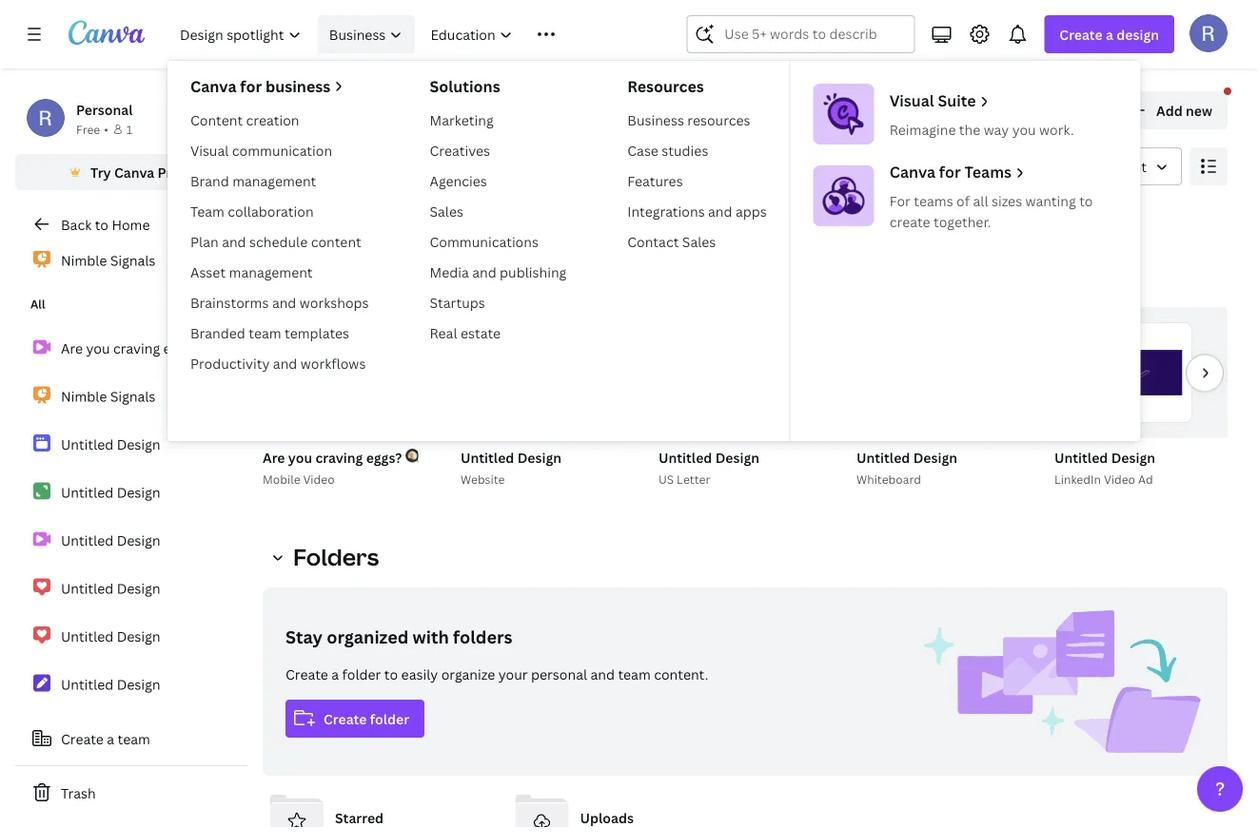 Task type: describe. For each thing, give the bounding box(es) containing it.
create a team button
[[15, 720, 247, 758]]

real estate
[[430, 324, 501, 342]]

communications link
[[422, 226, 574, 257]]

solutions
[[430, 76, 500, 97]]

content
[[311, 233, 361, 251]]

productivity and workflows
[[190, 354, 366, 373]]

management for brand management
[[232, 172, 316, 190]]

back to home link
[[15, 206, 247, 244]]

folders button
[[263, 539, 390, 577]]

ruby anderson image
[[1189, 14, 1228, 52]]

plan and schedule content link
[[183, 226, 376, 257]]

asset
[[190, 263, 226, 281]]

plan
[[190, 233, 219, 251]]

5 untitled design link from the top
[[15, 617, 247, 657]]

create for create a team
[[61, 730, 104, 748]]

untitled inside untitled design us letter
[[659, 449, 712, 467]]

video inside untitled design linkedin video ad
[[1104, 472, 1135, 487]]

Sort by button
[[1015, 147, 1182, 186]]

marketing
[[430, 111, 494, 129]]

business for business resources
[[627, 111, 684, 129]]

brand management link
[[183, 166, 376, 196]]

to inside for teams of all sizes wanting to create together.
[[1079, 192, 1093, 210]]

🍳 for are you craving eggs? 🍳 mobile video
[[405, 449, 418, 467]]

creation
[[246, 111, 299, 129]]

canva for teams
[[889, 162, 1011, 182]]

1
[[126, 121, 133, 137]]

for for business
[[240, 76, 262, 97]]

agencies
[[430, 172, 487, 190]]

design inside untitled design website
[[517, 449, 561, 467]]

letter
[[677, 472, 710, 487]]

a for team
[[107, 730, 114, 748]]

create a design
[[1059, 25, 1159, 43]]

uploads link
[[508, 784, 737, 828]]

management for asset management
[[229, 263, 313, 281]]

apps
[[736, 202, 767, 220]]

brand
[[190, 172, 229, 190]]

integrations and apps
[[627, 202, 767, 220]]

videos
[[615, 210, 659, 228]]

2 vertical spatial to
[[384, 666, 398, 684]]

canva for canva for business
[[190, 76, 236, 97]]

business resources link
[[620, 105, 774, 135]]

canva for canva for teams
[[889, 162, 935, 182]]

trash link
[[15, 775, 247, 813]]

media and publishing
[[430, 263, 566, 281]]

untitled design whiteboard
[[856, 449, 957, 487]]

publishing
[[500, 263, 566, 281]]

create a folder to easily organize your personal and team content.
[[285, 666, 708, 684]]

team collaboration link
[[183, 196, 376, 226]]

team inside button
[[118, 730, 150, 748]]

plan and schedule content
[[190, 233, 361, 251]]

1 nimble signals link from the top
[[15, 240, 247, 281]]

are you craving eggs? 🍳 button
[[263, 446, 418, 470]]

real
[[430, 324, 457, 342]]

try canva pro button
[[15, 154, 247, 190]]

a for folder
[[331, 666, 339, 684]]

try canva pro
[[90, 163, 180, 181]]

4 untitled design link from the top
[[15, 569, 247, 609]]

are for are you craving eggs? 🍳 mobile video
[[263, 449, 285, 467]]

linkedin
[[1054, 472, 1101, 487]]

startups link
[[422, 287, 574, 318]]

untitled design for 1st untitled design link from the bottom
[[61, 676, 160, 694]]

untitled design website
[[461, 449, 561, 487]]

integrations and apps link
[[620, 196, 774, 226]]

you for are you craving eggs? 🍳 mobile video
[[288, 449, 312, 467]]

design
[[1117, 25, 1159, 43]]

reimagine
[[889, 120, 956, 138]]

untitled design for 4th untitled design link from the bottom of the page
[[61, 532, 160, 550]]

workshops
[[300, 294, 369, 312]]

craving for are you craving eggs? 🍳 mobile video
[[315, 449, 363, 467]]

signals for 1st nimble signals link from the top of the page
[[110, 251, 155, 270]]

untitled design button for untitled design us letter
[[659, 446, 759, 470]]

business button
[[317, 15, 415, 53]]

untitled design linkedin video ad
[[1054, 449, 1155, 487]]

2 untitled design link from the top
[[15, 472, 247, 513]]

nimble signals for 1st nimble signals link from the top of the page
[[61, 251, 155, 270]]

brainstorms and workshops link
[[183, 287, 376, 318]]

canva inside button
[[114, 163, 154, 181]]

integrations
[[627, 202, 705, 220]]

teams
[[964, 162, 1011, 182]]

craving for are you craving eggs? 🍳
[[113, 339, 160, 358]]

and right personal at the left of page
[[590, 666, 615, 684]]

0 vertical spatial sales
[[430, 202, 463, 220]]

business menu
[[167, 61, 1141, 442]]

designs
[[427, 210, 478, 228]]

eggs? for are you craving eggs? 🍳
[[163, 339, 199, 358]]

untitled design for 3rd untitled design link from the bottom
[[61, 580, 160, 598]]

and for apps
[[708, 202, 732, 220]]

folders
[[293, 542, 379, 573]]

untitled design for 6th untitled design link from the bottom
[[61, 436, 160, 454]]

create folder button
[[285, 700, 425, 738]]

you for are you craving eggs? 🍳
[[86, 339, 110, 358]]

trash
[[61, 785, 96, 803]]

and for workshops
[[272, 294, 296, 312]]

free
[[76, 121, 100, 137]]

agencies link
[[422, 166, 574, 196]]

videos button
[[608, 201, 667, 237]]

resources
[[627, 76, 704, 97]]

starred link
[[263, 784, 492, 828]]

create for create a design
[[1059, 25, 1103, 43]]

organized
[[327, 626, 409, 649]]

branded team templates link
[[183, 318, 376, 348]]

recent
[[263, 261, 342, 292]]

create a team
[[61, 730, 150, 748]]

for
[[889, 192, 911, 210]]

brand management
[[190, 172, 316, 190]]

projects
[[263, 90, 390, 132]]

new
[[1186, 101, 1212, 119]]

untitled design for 2nd untitled design link
[[61, 484, 160, 502]]

eggs? for are you craving eggs? 🍳 mobile video
[[366, 449, 402, 467]]

brainstorms
[[190, 294, 269, 312]]

are for are you craving eggs? 🍳
[[61, 339, 83, 358]]

branded team templates
[[190, 324, 349, 342]]

starred
[[335, 809, 384, 827]]

ad
[[1138, 472, 1153, 487]]

resources
[[687, 111, 750, 129]]

most
[[1058, 157, 1090, 176]]

business
[[265, 76, 330, 97]]

content creation
[[190, 111, 299, 129]]

team inside business menu
[[249, 324, 281, 342]]

pro
[[158, 163, 180, 181]]

3 untitled design link from the top
[[15, 521, 247, 561]]

contact sales
[[627, 233, 716, 251]]

marketing link
[[422, 105, 574, 135]]

untitled design button for untitled design linkedin video ad
[[1054, 446, 1155, 470]]

all button
[[263, 201, 295, 237]]

design inside untitled design whiteboard
[[913, 449, 957, 467]]

design inside untitled design linkedin video ad
[[1111, 449, 1155, 467]]

create
[[889, 213, 930, 231]]



Task type: vqa. For each thing, say whether or not it's contained in the screenshot.
first Brief from left
no



Task type: locate. For each thing, give the bounding box(es) containing it.
sales down the integrations and apps
[[682, 233, 716, 251]]

video inside the are you craving eggs? 🍳 mobile video
[[303, 472, 335, 487]]

and for schedule
[[222, 233, 246, 251]]

1 vertical spatial you
[[86, 339, 110, 358]]

nimble signals link down home
[[15, 240, 247, 281]]

2 untitled design from the top
[[61, 484, 160, 502]]

are
[[61, 339, 83, 358], [263, 449, 285, 467]]

0 vertical spatial business
[[329, 25, 386, 43]]

2 horizontal spatial canva
[[889, 162, 935, 182]]

us
[[659, 472, 674, 487]]

the
[[959, 120, 980, 138]]

2 nimble signals link from the top
[[15, 376, 247, 417]]

1 signals from the top
[[110, 251, 155, 270]]

for up of
[[939, 162, 961, 182]]

startups
[[430, 294, 485, 312]]

0 vertical spatial are
[[61, 339, 83, 358]]

nimble signals
[[61, 251, 155, 270], [61, 388, 155, 406]]

1 horizontal spatial eggs?
[[366, 449, 402, 467]]

team
[[190, 202, 224, 220]]

6 untitled design from the top
[[61, 676, 160, 694]]

nimble down are you craving eggs? 🍳 link
[[61, 388, 107, 406]]

create up trash
[[61, 730, 104, 748]]

video
[[303, 472, 335, 487], [1104, 472, 1135, 487]]

content.
[[654, 666, 708, 684]]

2 untitled design button from the left
[[659, 446, 759, 470]]

sales down agencies
[[430, 202, 463, 220]]

are inside the are you craving eggs? 🍳 mobile video
[[263, 449, 285, 467]]

visual suite
[[889, 90, 976, 111]]

1 vertical spatial are
[[263, 449, 285, 467]]

and right plan
[[222, 233, 246, 251]]

0 horizontal spatial to
[[95, 216, 108, 234]]

0 horizontal spatial craving
[[113, 339, 160, 358]]

untitled design button for untitled design website
[[461, 446, 561, 470]]

nimble for 1st nimble signals link from the top of the page
[[61, 251, 107, 270]]

productivity and workflows link
[[183, 348, 376, 379]]

0 vertical spatial management
[[232, 172, 316, 190]]

untitled design
[[61, 436, 160, 454], [61, 484, 160, 502], [61, 532, 160, 550], [61, 580, 160, 598], [61, 628, 160, 646], [61, 676, 160, 694]]

wanting
[[1025, 192, 1076, 210]]

0 vertical spatial visual
[[889, 90, 934, 111]]

1 horizontal spatial sales
[[682, 233, 716, 251]]

video down are you craving eggs? 🍳 button
[[303, 472, 335, 487]]

and down the communications
[[472, 263, 496, 281]]

business up business
[[329, 25, 386, 43]]

1 horizontal spatial craving
[[315, 449, 363, 467]]

case studies
[[627, 141, 708, 159]]

0 horizontal spatial visual
[[190, 141, 229, 159]]

2 nimble signals from the top
[[61, 388, 155, 406]]

1 vertical spatial nimble signals
[[61, 388, 155, 406]]

studies
[[662, 141, 708, 159]]

to right wanting
[[1079, 192, 1093, 210]]

4 untitled design from the top
[[61, 580, 160, 598]]

creatives
[[430, 141, 490, 159]]

personal
[[531, 666, 587, 684]]

create
[[1059, 25, 1103, 43], [285, 666, 328, 684], [324, 710, 367, 728], [61, 730, 104, 748]]

0 horizontal spatial all
[[30, 296, 45, 312]]

for
[[240, 76, 262, 97], [939, 162, 961, 182]]

1 horizontal spatial business
[[627, 111, 684, 129]]

0 horizontal spatial are
[[61, 339, 83, 358]]

craving left branded
[[113, 339, 160, 358]]

relevant
[[1094, 157, 1147, 176]]

estate
[[461, 324, 501, 342]]

create down organized
[[324, 710, 367, 728]]

team left content.
[[618, 666, 651, 684]]

a left design at the right
[[1106, 25, 1113, 43]]

folder down easily
[[370, 710, 409, 728]]

0 vertical spatial nimble
[[61, 251, 107, 270]]

2 horizontal spatial team
[[618, 666, 651, 684]]

1 horizontal spatial a
[[331, 666, 339, 684]]

nimble signals for 1st nimble signals link from the bottom
[[61, 388, 155, 406]]

and for publishing
[[472, 263, 496, 281]]

1 vertical spatial 🍳
[[405, 449, 418, 467]]

nimble signals down the back to home at the top
[[61, 251, 155, 270]]

sizes
[[991, 192, 1022, 210]]

untitled design button up linkedin
[[1054, 446, 1155, 470]]

1 horizontal spatial canva
[[190, 76, 236, 97]]

1 nimble signals from the top
[[61, 251, 155, 270]]

1 horizontal spatial are
[[263, 449, 285, 467]]

craving inside the are you craving eggs? 🍳 mobile video
[[315, 449, 363, 467]]

eggs? inside are you craving eggs? 🍳 link
[[163, 339, 199, 358]]

visual
[[889, 90, 934, 111], [190, 141, 229, 159]]

signals down the back to home link at the left top
[[110, 251, 155, 270]]

case
[[627, 141, 658, 159]]

0 vertical spatial you
[[1012, 120, 1036, 138]]

visual communication
[[190, 141, 332, 159]]

design inside untitled design us letter
[[715, 449, 759, 467]]

work.
[[1039, 120, 1074, 138]]

1 vertical spatial management
[[229, 263, 313, 281]]

creatives link
[[422, 135, 574, 166]]

1 horizontal spatial video
[[1104, 472, 1135, 487]]

create down stay
[[285, 666, 328, 684]]

add
[[1156, 101, 1183, 119]]

video left ad
[[1104, 472, 1135, 487]]

visual for visual communication
[[190, 141, 229, 159]]

1 untitled design from the top
[[61, 436, 160, 454]]

sales
[[430, 202, 463, 220], [682, 233, 716, 251]]

untitled design button up website
[[461, 446, 561, 470]]

together.
[[934, 213, 991, 231]]

a for design
[[1106, 25, 1113, 43]]

1 horizontal spatial you
[[288, 449, 312, 467]]

1 vertical spatial craving
[[315, 449, 363, 467]]

untitled design button
[[461, 446, 561, 470], [659, 446, 759, 470], [856, 446, 957, 470], [1054, 446, 1155, 470]]

untitled design button up whiteboard
[[856, 446, 957, 470]]

management down plan and schedule content
[[229, 263, 313, 281]]

communications
[[430, 233, 539, 251]]

signals for 1st nimble signals link from the bottom
[[110, 388, 155, 406]]

0 horizontal spatial for
[[240, 76, 262, 97]]

features link
[[620, 166, 774, 196]]

canva
[[190, 76, 236, 97], [889, 162, 935, 182], [114, 163, 154, 181]]

you inside the are you craving eggs? 🍳 mobile video
[[288, 449, 312, 467]]

list containing are you craving eggs? 🍳
[[15, 328, 247, 705]]

to
[[1079, 192, 1093, 210], [95, 216, 108, 234], [384, 666, 398, 684]]

1 vertical spatial a
[[331, 666, 339, 684]]

folder
[[342, 666, 381, 684], [370, 710, 409, 728]]

2 vertical spatial team
[[118, 730, 150, 748]]

0 vertical spatial craving
[[113, 339, 160, 358]]

business inside business popup button
[[329, 25, 386, 43]]

0 vertical spatial all
[[270, 210, 287, 228]]

all inside button
[[270, 210, 287, 228]]

create folder
[[324, 710, 409, 728]]

untitled design button up letter
[[659, 446, 759, 470]]

stay
[[285, 626, 323, 649]]

with
[[413, 626, 449, 649]]

a inside button
[[107, 730, 114, 748]]

1 vertical spatial nimble signals link
[[15, 376, 247, 417]]

for teams of all sizes wanting to create together.
[[889, 192, 1093, 231]]

untitled design us letter
[[659, 449, 759, 487]]

to right back
[[95, 216, 108, 234]]

0 vertical spatial signals
[[110, 251, 155, 270]]

0 vertical spatial to
[[1079, 192, 1093, 210]]

2 vertical spatial a
[[107, 730, 114, 748]]

folder down organized
[[342, 666, 381, 684]]

visual up "brand"
[[190, 141, 229, 159]]

for for teams
[[939, 162, 961, 182]]

visual for visual suite
[[889, 90, 934, 111]]

1 horizontal spatial 🍳
[[405, 449, 418, 467]]

0 horizontal spatial eggs?
[[163, 339, 199, 358]]

1 horizontal spatial to
[[384, 666, 398, 684]]

untitled inside untitled design whiteboard
[[856, 449, 910, 467]]

1 vertical spatial for
[[939, 162, 961, 182]]

1 vertical spatial sales
[[682, 233, 716, 251]]

1 nimble from the top
[[61, 251, 107, 270]]

business
[[329, 25, 386, 43], [627, 111, 684, 129]]

1 untitled design link from the top
[[15, 424, 247, 465]]

nimble for 1st nimble signals link from the bottom
[[61, 388, 107, 406]]

media
[[430, 263, 469, 281]]

1 horizontal spatial all
[[270, 210, 287, 228]]

0 horizontal spatial business
[[329, 25, 386, 43]]

1 video from the left
[[303, 472, 335, 487]]

case studies link
[[620, 135, 774, 166]]

2 horizontal spatial you
[[1012, 120, 1036, 138]]

create a design button
[[1044, 15, 1174, 53]]

and left apps
[[708, 202, 732, 220]]

asset management
[[190, 263, 313, 281]]

and for workflows
[[273, 354, 297, 373]]

0 vertical spatial team
[[249, 324, 281, 342]]

create inside dropdown button
[[1059, 25, 1103, 43]]

add new button
[[1118, 91, 1228, 129]]

5 untitled design from the top
[[61, 628, 160, 646]]

0 vertical spatial a
[[1106, 25, 1113, 43]]

collaboration
[[228, 202, 314, 220]]

all
[[973, 192, 988, 210]]

0 horizontal spatial video
[[303, 472, 335, 487]]

organize
[[441, 666, 495, 684]]

0 horizontal spatial you
[[86, 339, 110, 358]]

None search field
[[686, 15, 915, 53]]

2 horizontal spatial a
[[1106, 25, 1113, 43]]

1 horizontal spatial visual
[[889, 90, 934, 111]]

2 horizontal spatial to
[[1079, 192, 1093, 210]]

team up productivity and workflows
[[249, 324, 281, 342]]

craving
[[113, 339, 160, 358], [315, 449, 363, 467]]

0 vertical spatial folder
[[342, 666, 381, 684]]

nimble down back
[[61, 251, 107, 270]]

canva up content
[[190, 76, 236, 97]]

untitled inside untitled design linkedin video ad
[[1054, 449, 1108, 467]]

1 vertical spatial signals
[[110, 388, 155, 406]]

visual up reimagine
[[889, 90, 934, 111]]

craving down workflows
[[315, 449, 363, 467]]

untitled design for fifth untitled design link from the top
[[61, 628, 160, 646]]

list
[[15, 328, 247, 705]]

eggs? inside the are you craving eggs? 🍳 mobile video
[[366, 449, 402, 467]]

🍳 inside the are you craving eggs? 🍳 mobile video
[[405, 449, 418, 467]]

signals down are you craving eggs? 🍳 link
[[110, 388, 155, 406]]

mobile
[[263, 472, 300, 487]]

0 vertical spatial eggs?
[[163, 339, 199, 358]]

canva right try
[[114, 163, 154, 181]]

0 vertical spatial nimble signals
[[61, 251, 155, 270]]

business inside business resources link
[[627, 111, 684, 129]]

and down branded team templates link
[[273, 354, 297, 373]]

1 vertical spatial team
[[618, 666, 651, 684]]

🍳 for are you craving eggs? 🍳
[[202, 339, 216, 358]]

a up create folder button at the bottom of page
[[331, 666, 339, 684]]

folder inside button
[[370, 710, 409, 728]]

2 video from the left
[[1104, 472, 1135, 487]]

4 untitled design button from the left
[[1054, 446, 1155, 470]]

1 untitled design button from the left
[[461, 446, 561, 470]]

for up content creation at left top
[[240, 76, 262, 97]]

6 untitled design link from the top
[[15, 665, 247, 705]]

1 vertical spatial to
[[95, 216, 108, 234]]

1 vertical spatial business
[[627, 111, 684, 129]]

untitled design button for untitled design whiteboard
[[856, 446, 957, 470]]

1 vertical spatial visual
[[190, 141, 229, 159]]

create for create folder
[[324, 710, 367, 728]]

3 untitled design from the top
[[61, 532, 160, 550]]

1 vertical spatial nimble
[[61, 388, 107, 406]]

free •
[[76, 121, 108, 137]]

craving inside list
[[113, 339, 160, 358]]

nimble signals down are you craving eggs? 🍳 link
[[61, 388, 155, 406]]

Search search field
[[725, 16, 877, 52]]

content
[[190, 111, 243, 129]]

0 horizontal spatial sales
[[430, 202, 463, 220]]

1 vertical spatial folder
[[370, 710, 409, 728]]

contact sales link
[[620, 226, 774, 257]]

business up case studies
[[627, 111, 684, 129]]

0 vertical spatial for
[[240, 76, 262, 97]]

1 horizontal spatial team
[[249, 324, 281, 342]]

way
[[984, 120, 1009, 138]]

to left easily
[[384, 666, 398, 684]]

reimagine the way you work.
[[889, 120, 1074, 138]]

0 vertical spatial nimble signals link
[[15, 240, 247, 281]]

you inside business menu
[[1012, 120, 1036, 138]]

0 horizontal spatial a
[[107, 730, 114, 748]]

team up the 'trash' 'link'
[[118, 730, 150, 748]]

management
[[232, 172, 316, 190], [229, 263, 313, 281]]

1 vertical spatial all
[[30, 296, 45, 312]]

and down asset management link at the left of the page
[[272, 294, 296, 312]]

untitled design link
[[15, 424, 247, 465], [15, 472, 247, 513], [15, 521, 247, 561], [15, 569, 247, 609], [15, 617, 247, 657], [15, 665, 247, 705]]

canva for business
[[190, 76, 330, 97]]

top level navigation element
[[167, 15, 1141, 442], [167, 15, 1141, 442]]

add new
[[1156, 101, 1212, 119]]

0 horizontal spatial 🍳
[[202, 339, 216, 358]]

a inside dropdown button
[[1106, 25, 1113, 43]]

a up the 'trash' 'link'
[[107, 730, 114, 748]]

uploads
[[580, 809, 634, 827]]

3 untitled design button from the left
[[856, 446, 957, 470]]

create for create a folder to easily organize your personal and team content.
[[285, 666, 328, 684]]

and
[[708, 202, 732, 220], [222, 233, 246, 251], [472, 263, 496, 281], [272, 294, 296, 312], [273, 354, 297, 373], [590, 666, 615, 684]]

0 horizontal spatial team
[[118, 730, 150, 748]]

2 signals from the top
[[110, 388, 155, 406]]

features
[[627, 172, 683, 190]]

1 horizontal spatial for
[[939, 162, 961, 182]]

management up collaboration
[[232, 172, 316, 190]]

create left design at the right
[[1059, 25, 1103, 43]]

your
[[498, 666, 528, 684]]

folders
[[453, 626, 512, 649]]

website
[[461, 472, 505, 487]]

easily
[[401, 666, 438, 684]]

canva up for
[[889, 162, 935, 182]]

untitled inside untitled design website
[[461, 449, 514, 467]]

sales link
[[422, 196, 574, 226]]

0 horizontal spatial canva
[[114, 163, 154, 181]]

•
[[104, 121, 108, 137]]

content creation link
[[183, 105, 376, 135]]

business resources
[[627, 111, 750, 129]]

2 vertical spatial you
[[288, 449, 312, 467]]

1 vertical spatial eggs?
[[366, 449, 402, 467]]

of
[[956, 192, 970, 210]]

nimble signals link down are you craving eggs? 🍳 link
[[15, 376, 247, 417]]

0 vertical spatial 🍳
[[202, 339, 216, 358]]

business for business
[[329, 25, 386, 43]]

are you craving eggs? 🍳
[[61, 339, 216, 358]]

2 nimble from the top
[[61, 388, 107, 406]]

teams
[[914, 192, 953, 210]]



